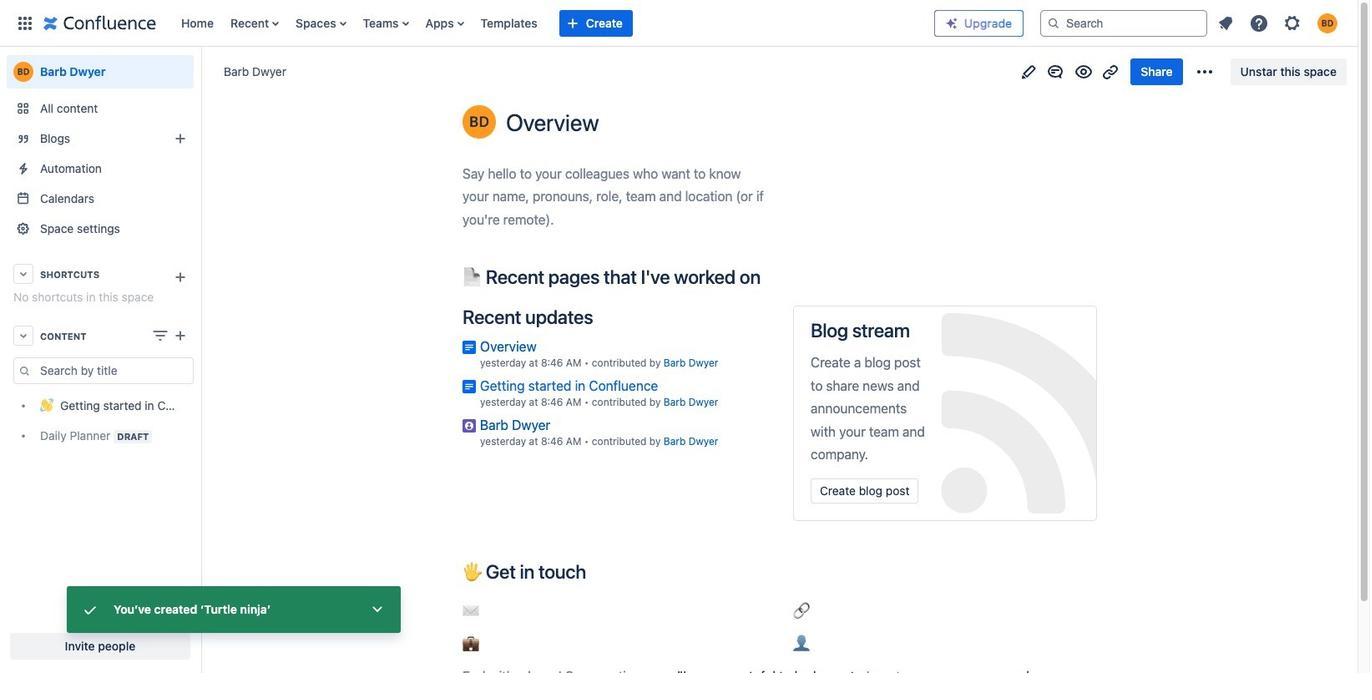Task type: describe. For each thing, give the bounding box(es) containing it.
list for appswitcher icon
[[173, 0, 921, 46]]

tree inside the space element
[[7, 391, 194, 451]]

appswitcher icon image
[[15, 13, 35, 33]]

create image
[[170, 326, 190, 346]]

notification icon image
[[1216, 13, 1236, 33]]

space element
[[0, 47, 201, 673]]

global element
[[10, 0, 921, 46]]

help icon image
[[1250, 13, 1270, 33]]

list for the premium icon
[[1211, 8, 1348, 38]]

show inline comments image
[[1046, 61, 1066, 81]]

Search by title field
[[35, 359, 193, 383]]

create a blog image
[[170, 129, 190, 149]]

success image
[[80, 600, 100, 620]]

search image
[[1048, 16, 1061, 30]]



Task type: locate. For each thing, give the bounding box(es) containing it.
your profile and preferences image
[[1318, 13, 1338, 33]]

more actions image
[[1195, 61, 1215, 81]]

start watching image
[[1075, 61, 1095, 81]]

collapse sidebar image
[[182, 42, 219, 102]]

alert
[[67, 586, 401, 633]]

1 horizontal spatial copy image
[[759, 267, 779, 287]]

None search field
[[1041, 10, 1208, 36]]

edit this page image
[[1020, 61, 1040, 81]]

0 vertical spatial copy image
[[759, 267, 779, 287]]

banner
[[0, 0, 1358, 50]]

0 horizontal spatial copy image
[[585, 561, 605, 581]]

add shortcut image
[[170, 267, 190, 287]]

confluence image
[[43, 13, 156, 33], [43, 13, 156, 33]]

settings icon image
[[1283, 13, 1303, 33]]

region
[[7, 358, 194, 451]]

region inside the space element
[[7, 358, 194, 451]]

tree
[[7, 391, 194, 451]]

copy link image
[[1101, 61, 1122, 81]]

expand image
[[368, 600, 388, 620]]

0 horizontal spatial list
[[173, 0, 921, 46]]

1 horizontal spatial list
[[1211, 8, 1348, 38]]

premium image
[[946, 17, 959, 30]]

copy image
[[759, 267, 779, 287], [585, 561, 605, 581]]

change view image
[[150, 326, 170, 346]]

1 vertical spatial copy image
[[585, 561, 605, 581]]

list
[[173, 0, 921, 46], [1211, 8, 1348, 38]]

Search field
[[1041, 10, 1208, 36]]



Task type: vqa. For each thing, say whether or not it's contained in the screenshot.
copy link icon in the right of the page
yes



